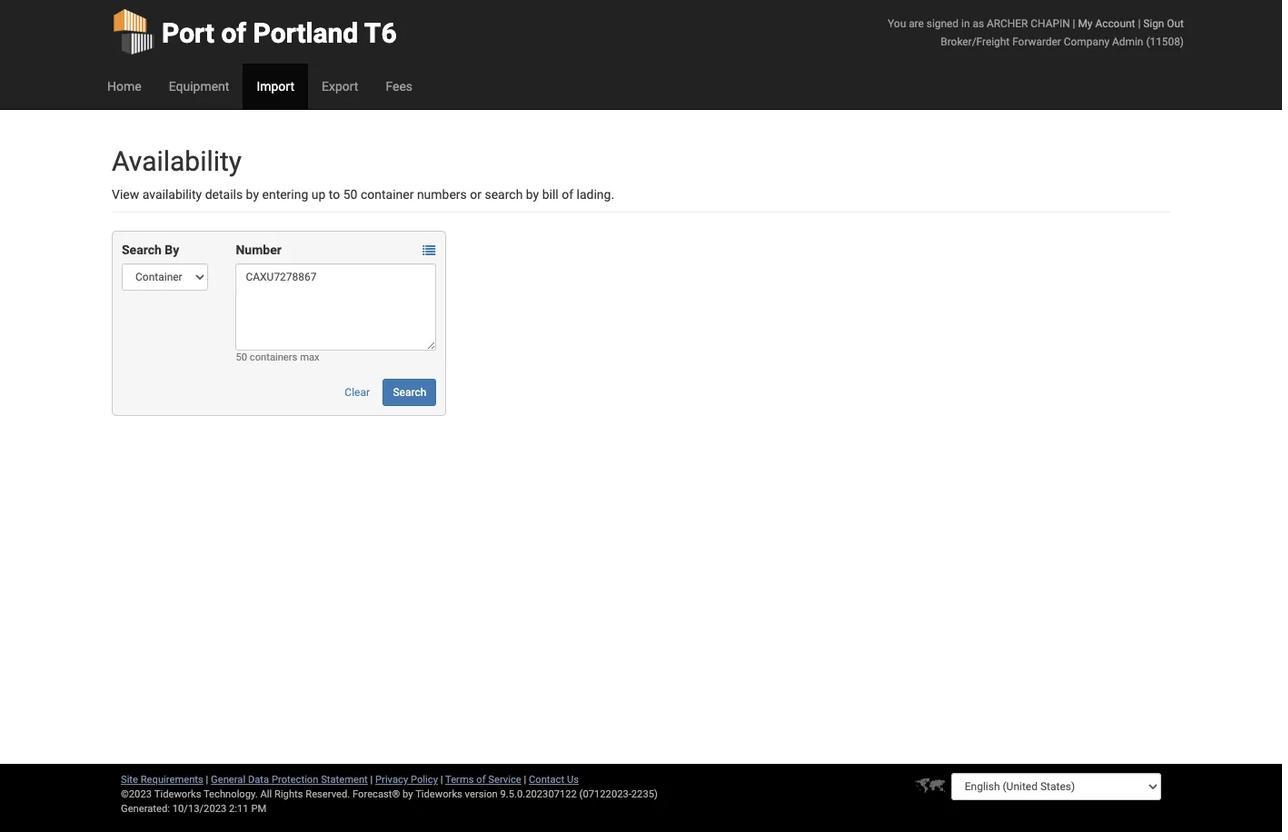 Task type: locate. For each thing, give the bounding box(es) containing it.
1 horizontal spatial by
[[403, 789, 413, 800]]

| left my
[[1073, 17, 1075, 30]]

of right bill
[[562, 187, 573, 202]]

equipment button
[[155, 64, 243, 109]]

contact us link
[[529, 774, 579, 786]]

50
[[343, 187, 357, 202], [236, 352, 247, 363]]

signed
[[927, 17, 959, 30]]

search for search by
[[122, 243, 162, 257]]

site
[[121, 774, 138, 786]]

service
[[488, 774, 521, 786]]

Number text field
[[236, 263, 436, 351]]

search right clear button
[[393, 386, 426, 399]]

account
[[1095, 17, 1135, 30]]

1 horizontal spatial of
[[476, 774, 486, 786]]

of
[[221, 17, 246, 49], [562, 187, 573, 202], [476, 774, 486, 786]]

port of portland t6 link
[[112, 0, 397, 64]]

all
[[260, 789, 272, 800]]

import button
[[243, 64, 308, 109]]

1 horizontal spatial search
[[393, 386, 426, 399]]

1 vertical spatial 50
[[236, 352, 247, 363]]

2:11
[[229, 803, 249, 815]]

search left by on the top of the page
[[122, 243, 162, 257]]

| up 'tideworks'
[[440, 774, 443, 786]]

|
[[1073, 17, 1075, 30], [1138, 17, 1141, 30], [206, 774, 208, 786], [370, 774, 373, 786], [440, 774, 443, 786], [524, 774, 526, 786]]

my
[[1078, 17, 1093, 30]]

you are signed in as archer chapin | my account | sign out broker/freight forwarder company admin (11508)
[[888, 17, 1184, 48]]

home button
[[94, 64, 155, 109]]

us
[[567, 774, 579, 786]]

or
[[470, 187, 482, 202]]

search for search
[[393, 386, 426, 399]]

search
[[122, 243, 162, 257], [393, 386, 426, 399]]

show list image
[[423, 245, 436, 257]]

0 vertical spatial 50
[[343, 187, 357, 202]]

2 horizontal spatial of
[[562, 187, 573, 202]]

0 vertical spatial search
[[122, 243, 162, 257]]

my account link
[[1078, 17, 1135, 30]]

container
[[361, 187, 414, 202]]

of up version
[[476, 774, 486, 786]]

50 right to
[[343, 187, 357, 202]]

by inside site requirements | general data protection statement | privacy policy | terms of service | contact us ©2023 tideworks technology. all rights reserved. forecast® by tideworks version 9.5.0.202307122 (07122023-2235) generated: 10/13/2023 2:11 pm
[[403, 789, 413, 800]]

sign out link
[[1143, 17, 1184, 30]]

search inside search button
[[393, 386, 426, 399]]

containers
[[250, 352, 297, 363]]

| up forecast® at the bottom left of the page
[[370, 774, 373, 786]]

by down privacy policy link
[[403, 789, 413, 800]]

forecast®
[[353, 789, 400, 800]]

by
[[246, 187, 259, 202], [526, 187, 539, 202], [403, 789, 413, 800]]

50 left 'containers'
[[236, 352, 247, 363]]

you
[[888, 17, 906, 30]]

broker/freight
[[941, 35, 1010, 48]]

clear button
[[335, 379, 380, 406]]

1 vertical spatial search
[[393, 386, 426, 399]]

export
[[322, 79, 358, 94]]

of right port
[[221, 17, 246, 49]]

(07122023-
[[579, 789, 631, 800]]

2 horizontal spatial by
[[526, 187, 539, 202]]

search by
[[122, 243, 179, 257]]

fees button
[[372, 64, 426, 109]]

2 vertical spatial of
[[476, 774, 486, 786]]

| up 9.5.0.202307122
[[524, 774, 526, 786]]

archer
[[987, 17, 1028, 30]]

sign
[[1143, 17, 1164, 30]]

0 horizontal spatial of
[[221, 17, 246, 49]]

view availability details by entering up to 50 container numbers or search by bill of lading.
[[112, 187, 614, 202]]

0 horizontal spatial search
[[122, 243, 162, 257]]

0 horizontal spatial by
[[246, 187, 259, 202]]

| left sign
[[1138, 17, 1141, 30]]

search
[[485, 187, 523, 202]]

by left bill
[[526, 187, 539, 202]]

home
[[107, 79, 141, 94]]

by right details
[[246, 187, 259, 202]]

up
[[311, 187, 326, 202]]

1 horizontal spatial 50
[[343, 187, 357, 202]]

export button
[[308, 64, 372, 109]]



Task type: describe. For each thing, give the bounding box(es) containing it.
0 vertical spatial of
[[221, 17, 246, 49]]

general
[[211, 774, 245, 786]]

number
[[236, 243, 282, 257]]

availability
[[112, 145, 242, 177]]

port
[[162, 17, 214, 49]]

| left 'general'
[[206, 774, 208, 786]]

portland
[[253, 17, 358, 49]]

1 vertical spatial of
[[562, 187, 573, 202]]

terms
[[445, 774, 474, 786]]

chapin
[[1031, 17, 1070, 30]]

tideworks
[[415, 789, 462, 800]]

max
[[300, 352, 319, 363]]

company
[[1064, 35, 1110, 48]]

equipment
[[169, 79, 229, 94]]

10/13/2023
[[172, 803, 226, 815]]

out
[[1167, 17, 1184, 30]]

requirements
[[141, 774, 203, 786]]

search button
[[383, 379, 436, 406]]

contact
[[529, 774, 564, 786]]

port of portland t6
[[162, 17, 397, 49]]

data
[[248, 774, 269, 786]]

forwarder
[[1012, 35, 1061, 48]]

(11508)
[[1146, 35, 1184, 48]]

lading.
[[577, 187, 614, 202]]

clear
[[345, 386, 370, 399]]

©2023 tideworks
[[121, 789, 201, 800]]

are
[[909, 17, 924, 30]]

site requirements link
[[121, 774, 203, 786]]

privacy policy link
[[375, 774, 438, 786]]

version
[[465, 789, 498, 800]]

view
[[112, 187, 139, 202]]

technology.
[[203, 789, 258, 800]]

details
[[205, 187, 243, 202]]

to
[[329, 187, 340, 202]]

rights
[[274, 789, 303, 800]]

as
[[973, 17, 984, 30]]

policy
[[411, 774, 438, 786]]

0 horizontal spatial 50
[[236, 352, 247, 363]]

numbers
[[417, 187, 467, 202]]

50 containers max
[[236, 352, 319, 363]]

t6
[[364, 17, 397, 49]]

import
[[257, 79, 294, 94]]

9.5.0.202307122
[[500, 789, 577, 800]]

site requirements | general data protection statement | privacy policy | terms of service | contact us ©2023 tideworks technology. all rights reserved. forecast® by tideworks version 9.5.0.202307122 (07122023-2235) generated: 10/13/2023 2:11 pm
[[121, 774, 658, 815]]

statement
[[321, 774, 368, 786]]

in
[[961, 17, 970, 30]]

bill
[[542, 187, 559, 202]]

privacy
[[375, 774, 408, 786]]

fees
[[386, 79, 413, 94]]

2235)
[[631, 789, 658, 800]]

of inside site requirements | general data protection statement | privacy policy | terms of service | contact us ©2023 tideworks technology. all rights reserved. forecast® by tideworks version 9.5.0.202307122 (07122023-2235) generated: 10/13/2023 2:11 pm
[[476, 774, 486, 786]]

by
[[165, 243, 179, 257]]

availability
[[142, 187, 202, 202]]

reserved.
[[306, 789, 350, 800]]

entering
[[262, 187, 308, 202]]

generated:
[[121, 803, 170, 815]]

general data protection statement link
[[211, 774, 368, 786]]

protection
[[272, 774, 318, 786]]

terms of service link
[[445, 774, 521, 786]]

pm
[[251, 803, 266, 815]]

admin
[[1112, 35, 1143, 48]]



Task type: vqa. For each thing, say whether or not it's contained in the screenshot.
am
no



